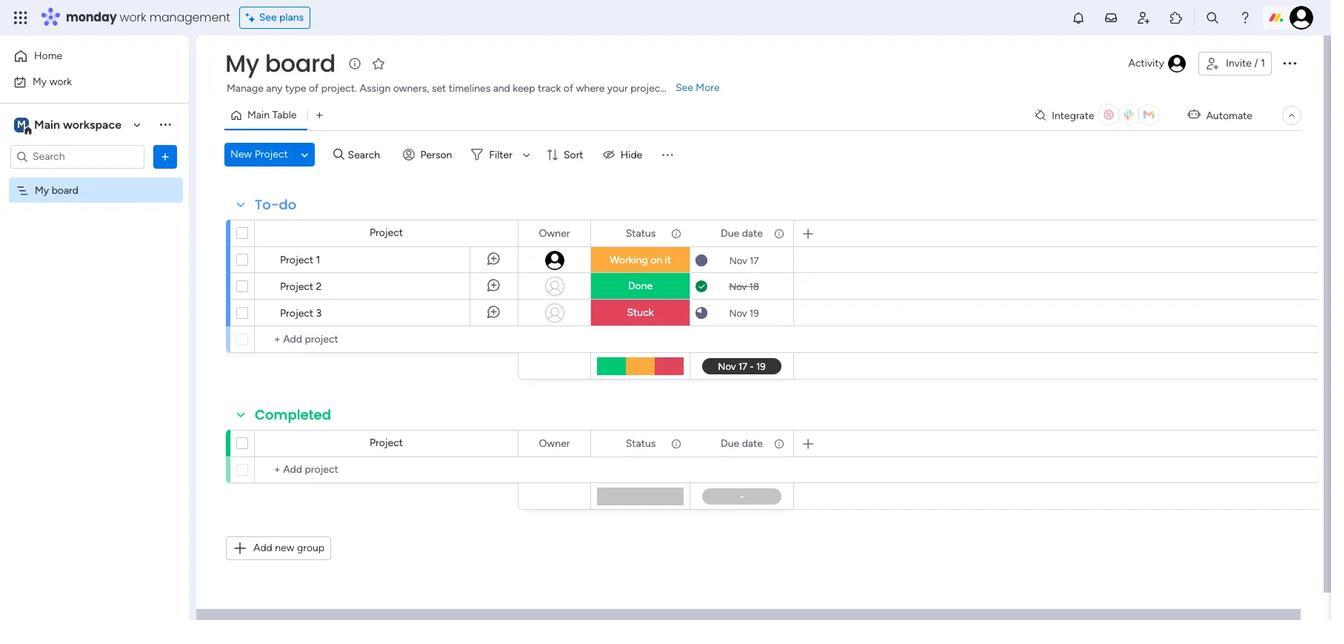 Task type: describe. For each thing, give the bounding box(es) containing it.
monday
[[66, 9, 117, 26]]

column information image for status
[[670, 438, 682, 450]]

table
[[272, 109, 297, 121]]

sort
[[564, 149, 584, 161]]

my work
[[33, 75, 72, 88]]

autopilot image
[[1188, 105, 1200, 124]]

add new group button
[[226, 537, 331, 561]]

see more
[[676, 81, 720, 94]]

show board description image
[[346, 56, 364, 71]]

main workspace
[[34, 117, 122, 131]]

hide
[[621, 149, 642, 161]]

filter button
[[465, 143, 536, 167]]

and
[[493, 82, 510, 95]]

1 due date from the top
[[721, 227, 763, 240]]

done
[[628, 280, 653, 293]]

m
[[17, 118, 26, 131]]

main table
[[247, 109, 297, 121]]

stands.
[[667, 82, 700, 95]]

due date field for due date's column information icon
[[717, 226, 767, 242]]

activity button
[[1123, 52, 1193, 76]]

new
[[230, 148, 252, 161]]

apps image
[[1169, 10, 1184, 25]]

1 of from the left
[[309, 82, 319, 95]]

see plans
[[259, 11, 304, 24]]

track
[[538, 82, 561, 95]]

group
[[297, 542, 325, 555]]

help image
[[1238, 10, 1253, 25]]

see for see more
[[676, 81, 693, 94]]

integrate
[[1052, 109, 1094, 122]]

to-
[[255, 196, 279, 214]]

17
[[750, 255, 759, 266]]

2 due date from the top
[[721, 437, 763, 450]]

0 vertical spatial board
[[265, 47, 336, 80]]

Completed field
[[251, 406, 335, 425]]

new project button
[[224, 143, 294, 167]]

2 owner from the top
[[539, 437, 570, 450]]

person button
[[397, 143, 461, 167]]

project inside button
[[255, 148, 288, 161]]

main for main workspace
[[34, 117, 60, 131]]

project 3
[[280, 307, 322, 320]]

nov for 1
[[729, 255, 747, 266]]

main table button
[[224, 104, 308, 127]]

filter
[[489, 149, 513, 161]]

add new group
[[253, 542, 325, 555]]

home
[[34, 50, 62, 62]]

see more link
[[674, 81, 721, 96]]

invite members image
[[1136, 10, 1151, 25]]

/
[[1254, 57, 1258, 70]]

more
[[696, 81, 720, 94]]

1 + add project text field from the top
[[262, 331, 511, 349]]

my up the manage
[[225, 47, 259, 80]]

menu image
[[660, 147, 675, 162]]

workspace options image
[[158, 117, 173, 132]]

notifications image
[[1071, 10, 1086, 25]]

3
[[316, 307, 322, 320]]

date for due date's column information icon
[[742, 227, 763, 240]]

Search in workspace field
[[31, 148, 124, 165]]

do
[[279, 196, 297, 214]]

status field for to-do
[[622, 226, 660, 242]]

sort button
[[540, 143, 592, 167]]

monday work management
[[66, 9, 230, 26]]

invite / 1
[[1226, 57, 1265, 70]]

0 horizontal spatial 1
[[316, 254, 320, 267]]

dapulse integrations image
[[1035, 110, 1046, 121]]

project
[[631, 82, 664, 95]]

type
[[285, 82, 306, 95]]

see plans button
[[239, 7, 311, 29]]

1 due from the top
[[721, 227, 739, 240]]

column information image for due date
[[773, 228, 785, 240]]

new project
[[230, 148, 288, 161]]

my work button
[[9, 70, 159, 94]]

My board field
[[222, 47, 339, 80]]

my board inside list box
[[35, 184, 79, 197]]

status for to-do
[[626, 227, 656, 240]]

nov 19
[[729, 308, 759, 319]]

2 + add project text field from the top
[[262, 462, 511, 479]]

v2 search image
[[333, 146, 344, 163]]

0 vertical spatial my board
[[225, 47, 336, 80]]

add to favorites image
[[371, 56, 386, 71]]



Task type: vqa. For each thing, say whether or not it's contained in the screenshot.
'signs' to the bottom
no



Task type: locate. For each thing, give the bounding box(es) containing it.
main inside workspace selection "element"
[[34, 117, 60, 131]]

2 nov from the top
[[729, 281, 747, 292]]

select product image
[[13, 10, 28, 25]]

19
[[750, 308, 759, 319]]

0 vertical spatial due
[[721, 227, 739, 240]]

1 owner from the top
[[539, 227, 570, 240]]

2 of from the left
[[564, 82, 574, 95]]

status field for completed
[[622, 436, 660, 452]]

board
[[265, 47, 336, 80], [52, 184, 79, 197]]

plans
[[279, 11, 304, 24]]

0 vertical spatial column information image
[[670, 228, 682, 240]]

column information image for due date
[[773, 438, 785, 450]]

new
[[275, 542, 294, 555]]

project 2
[[280, 281, 322, 293]]

2 status from the top
[[626, 437, 656, 450]]

workspace image
[[14, 117, 29, 133]]

timelines
[[449, 82, 491, 95]]

1 horizontal spatial 1
[[1261, 57, 1265, 70]]

2 due from the top
[[721, 437, 739, 450]]

assign
[[360, 82, 391, 95]]

see left 'more'
[[676, 81, 693, 94]]

work down home
[[49, 75, 72, 88]]

1 due date field from the top
[[717, 226, 767, 242]]

1 horizontal spatial of
[[564, 82, 574, 95]]

1 status from the top
[[626, 227, 656, 240]]

to-do
[[255, 196, 297, 214]]

1 vertical spatial + add project text field
[[262, 462, 511, 479]]

1 vertical spatial due
[[721, 437, 739, 450]]

1 nov from the top
[[729, 255, 747, 266]]

date for column information image associated with due date
[[742, 437, 763, 450]]

my board
[[225, 47, 336, 80], [35, 184, 79, 197]]

my down search in workspace field at top
[[35, 184, 49, 197]]

2 owner field from the top
[[535, 436, 574, 452]]

1 vertical spatial 1
[[316, 254, 320, 267]]

it
[[665, 254, 671, 267]]

2
[[316, 281, 322, 293]]

workspace selection element
[[14, 116, 124, 135]]

Due date field
[[717, 226, 767, 242], [717, 436, 767, 452]]

status
[[626, 227, 656, 240], [626, 437, 656, 450]]

Owner field
[[535, 226, 574, 242], [535, 436, 574, 452]]

manage any type of project. assign owners, set timelines and keep track of where your project stands.
[[227, 82, 700, 95]]

owners,
[[393, 82, 429, 95]]

nov 18
[[729, 281, 759, 292]]

nov left the 17
[[729, 255, 747, 266]]

on
[[651, 254, 662, 267]]

of right track
[[564, 82, 574, 95]]

v2 done deadline image
[[696, 280, 707, 294]]

0 vertical spatial date
[[742, 227, 763, 240]]

1 inside button
[[1261, 57, 1265, 70]]

any
[[266, 82, 283, 95]]

0 vertical spatial owner field
[[535, 226, 574, 242]]

person
[[420, 149, 452, 161]]

1 right the /
[[1261, 57, 1265, 70]]

inbox image
[[1104, 10, 1119, 25]]

my inside button
[[33, 75, 47, 88]]

project
[[255, 148, 288, 161], [370, 227, 403, 239], [280, 254, 313, 267], [280, 281, 313, 293], [280, 307, 313, 320], [370, 437, 403, 450]]

work
[[120, 9, 146, 26], [49, 75, 72, 88]]

column information image
[[773, 228, 785, 240], [670, 438, 682, 450]]

0 horizontal spatial my board
[[35, 184, 79, 197]]

0 vertical spatial 1
[[1261, 57, 1265, 70]]

0 horizontal spatial work
[[49, 75, 72, 88]]

invite
[[1226, 57, 1252, 70]]

1
[[1261, 57, 1265, 70], [316, 254, 320, 267]]

2 vertical spatial nov
[[729, 308, 747, 319]]

Search field
[[344, 144, 389, 165]]

working
[[610, 254, 648, 267]]

1 status field from the top
[[622, 226, 660, 242]]

options image
[[1281, 54, 1299, 72]]

1 horizontal spatial column information image
[[773, 438, 785, 450]]

0 vertical spatial owner
[[539, 227, 570, 240]]

see
[[259, 11, 277, 24], [676, 81, 693, 94]]

1 vertical spatial due date field
[[717, 436, 767, 452]]

1 horizontal spatial column information image
[[773, 228, 785, 240]]

main right workspace 'icon' at top
[[34, 117, 60, 131]]

1 up 2
[[316, 254, 320, 267]]

1 horizontal spatial my board
[[225, 47, 336, 80]]

work for my
[[49, 75, 72, 88]]

1 vertical spatial owner
[[539, 437, 570, 450]]

work inside button
[[49, 75, 72, 88]]

options image
[[158, 149, 173, 164]]

collapse board header image
[[1286, 110, 1298, 121]]

1 owner field from the top
[[535, 226, 574, 242]]

due date field for column information image associated with due date
[[717, 436, 767, 452]]

1 horizontal spatial work
[[120, 9, 146, 26]]

1 vertical spatial nov
[[729, 281, 747, 292]]

2 due date field from the top
[[717, 436, 767, 452]]

0 vertical spatial due date
[[721, 227, 763, 240]]

stuck
[[627, 307, 654, 319]]

0 horizontal spatial column information image
[[670, 228, 682, 240]]

1 vertical spatial my board
[[35, 184, 79, 197]]

add
[[253, 542, 272, 555]]

column information image
[[670, 228, 682, 240], [773, 438, 785, 450]]

+ Add project text field
[[262, 331, 511, 349], [262, 462, 511, 479]]

automate
[[1206, 109, 1253, 122]]

home button
[[9, 44, 159, 68]]

keep
[[513, 82, 535, 95]]

nov for 2
[[729, 281, 747, 292]]

hide button
[[597, 143, 651, 167]]

my board down search in workspace field at top
[[35, 184, 79, 197]]

my inside list box
[[35, 184, 49, 197]]

column information image for status
[[670, 228, 682, 240]]

invite / 1 button
[[1199, 52, 1272, 76]]

board inside list box
[[52, 184, 79, 197]]

1 vertical spatial status
[[626, 437, 656, 450]]

due
[[721, 227, 739, 240], [721, 437, 739, 450]]

board up type
[[265, 47, 336, 80]]

nov left the 18
[[729, 281, 747, 292]]

manage
[[227, 82, 264, 95]]

work right monday
[[120, 9, 146, 26]]

18
[[749, 281, 759, 292]]

3 nov from the top
[[729, 308, 747, 319]]

your
[[607, 82, 628, 95]]

work for monday
[[120, 9, 146, 26]]

status for completed
[[626, 437, 656, 450]]

2 status field from the top
[[622, 436, 660, 452]]

workspace
[[63, 117, 122, 131]]

Status field
[[622, 226, 660, 242], [622, 436, 660, 452]]

0 vertical spatial see
[[259, 11, 277, 24]]

option
[[0, 177, 189, 180]]

1 vertical spatial owner field
[[535, 436, 574, 452]]

completed
[[255, 406, 331, 424]]

0 horizontal spatial of
[[309, 82, 319, 95]]

where
[[576, 82, 605, 95]]

main left table
[[247, 109, 270, 121]]

1 vertical spatial column information image
[[773, 438, 785, 450]]

search everything image
[[1205, 10, 1220, 25]]

2 date from the top
[[742, 437, 763, 450]]

date
[[742, 227, 763, 240], [742, 437, 763, 450]]

owner
[[539, 227, 570, 240], [539, 437, 570, 450]]

see for see plans
[[259, 11, 277, 24]]

main for main table
[[247, 109, 270, 121]]

angle down image
[[301, 149, 308, 160]]

add view image
[[317, 110, 323, 121]]

see left plans
[[259, 11, 277, 24]]

my down home
[[33, 75, 47, 88]]

my
[[225, 47, 259, 80], [33, 75, 47, 88], [35, 184, 49, 197]]

0 vertical spatial status field
[[622, 226, 660, 242]]

0 horizontal spatial column information image
[[670, 438, 682, 450]]

0 vertical spatial due date field
[[717, 226, 767, 242]]

1 date from the top
[[742, 227, 763, 240]]

of
[[309, 82, 319, 95], [564, 82, 574, 95]]

1 vertical spatial board
[[52, 184, 79, 197]]

nov
[[729, 255, 747, 266], [729, 281, 747, 292], [729, 308, 747, 319]]

nov 17
[[729, 255, 759, 266]]

working on it
[[610, 254, 671, 267]]

To-do field
[[251, 196, 300, 215]]

0 vertical spatial + add project text field
[[262, 331, 511, 349]]

arrow down image
[[518, 146, 536, 164]]

of right type
[[309, 82, 319, 95]]

jacob simon image
[[1290, 6, 1313, 30]]

0 vertical spatial work
[[120, 9, 146, 26]]

due date
[[721, 227, 763, 240], [721, 437, 763, 450]]

0 horizontal spatial see
[[259, 11, 277, 24]]

1 horizontal spatial see
[[676, 81, 693, 94]]

project 1
[[280, 254, 320, 267]]

0 horizontal spatial board
[[52, 184, 79, 197]]

set
[[432, 82, 446, 95]]

0 horizontal spatial main
[[34, 117, 60, 131]]

my board list box
[[0, 175, 189, 403]]

main
[[247, 109, 270, 121], [34, 117, 60, 131]]

nov left 19
[[729, 308, 747, 319]]

1 horizontal spatial main
[[247, 109, 270, 121]]

0 vertical spatial status
[[626, 227, 656, 240]]

0 vertical spatial nov
[[729, 255, 747, 266]]

1 vertical spatial column information image
[[670, 438, 682, 450]]

0 vertical spatial column information image
[[773, 228, 785, 240]]

main inside button
[[247, 109, 270, 121]]

1 vertical spatial due date
[[721, 437, 763, 450]]

my board up any
[[225, 47, 336, 80]]

project.
[[321, 82, 357, 95]]

1 horizontal spatial board
[[265, 47, 336, 80]]

see inside button
[[259, 11, 277, 24]]

1 vertical spatial see
[[676, 81, 693, 94]]

management
[[149, 9, 230, 26]]

activity
[[1128, 57, 1165, 70]]

1 vertical spatial date
[[742, 437, 763, 450]]

1 vertical spatial status field
[[622, 436, 660, 452]]

board down search in workspace field at top
[[52, 184, 79, 197]]

1 vertical spatial work
[[49, 75, 72, 88]]



